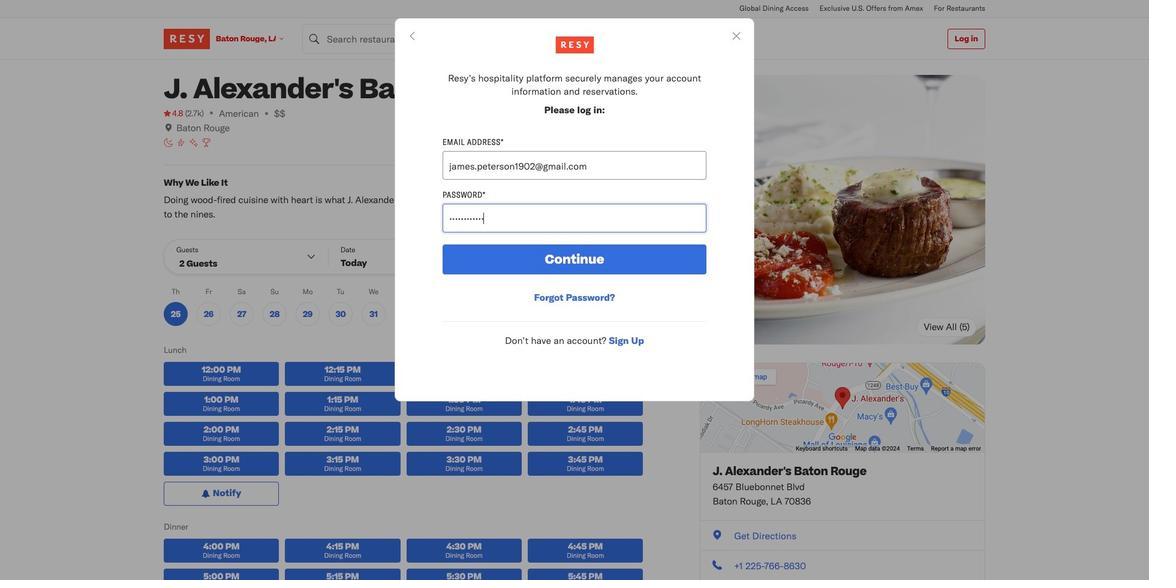 Task type: vqa. For each thing, say whether or not it's contained in the screenshot.
4.7 out of 5 stars image
no



Task type: locate. For each thing, give the bounding box(es) containing it.
None field
[[302, 24, 512, 54]]

(2.7k) reviews element
[[185, 107, 204, 119]]

Email Address email field
[[443, 151, 706, 180]]

resy logo image
[[555, 37, 594, 53]]

close image
[[731, 31, 742, 41]]

4.8 out of 5 stars image
[[164, 107, 183, 119]]

new on resy image
[[189, 138, 199, 148]]



Task type: describe. For each thing, give the bounding box(es) containing it.
climbing image
[[176, 138, 186, 148]]

back image
[[407, 31, 418, 41]]

Password password field
[[443, 204, 706, 233]]

Search restaurants, cuisines, etc. text field
[[302, 24, 512, 54]]



